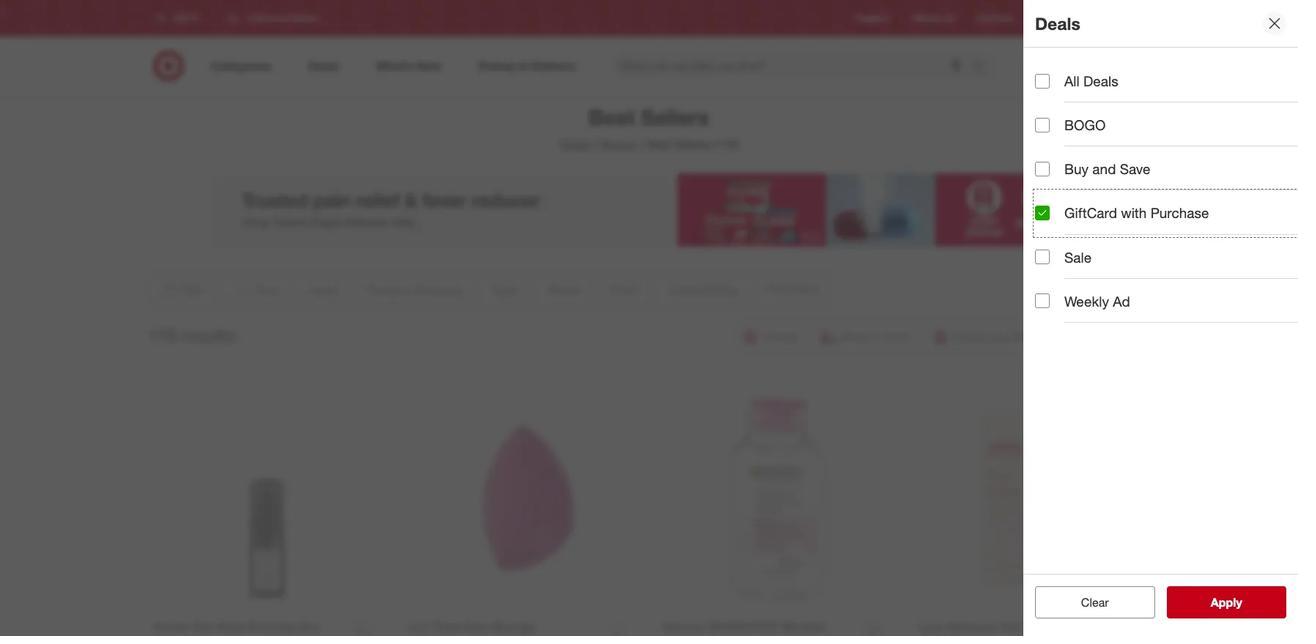 Task type: locate. For each thing, give the bounding box(es) containing it.
/ right the beauty
[[641, 137, 645, 152]]

circle
[[1063, 13, 1086, 24]]

1 vertical spatial weekly
[[1065, 293, 1110, 310]]

1 vertical spatial target
[[559, 137, 591, 152]]

All Deals checkbox
[[1036, 74, 1050, 88]]

/ right target link
[[594, 137, 598, 152]]

target left circle
[[1036, 13, 1061, 24]]

1 horizontal spatial weekly ad
[[1065, 293, 1131, 310]]

1 horizontal spatial best
[[648, 137, 672, 152]]

weekly
[[913, 13, 941, 24], [1065, 293, 1110, 310]]

results
[[181, 325, 235, 346]]

0 horizontal spatial weekly ad
[[913, 13, 955, 24]]

weekly ad
[[913, 13, 955, 24], [1065, 293, 1131, 310]]

1 vertical spatial ad
[[1114, 293, 1131, 310]]

0 horizontal spatial deals
[[1036, 13, 1081, 33]]

sellers
[[641, 104, 710, 130], [675, 137, 711, 152]]

clear button
[[1036, 587, 1156, 619]]

GiftCard with Purchase checkbox
[[1036, 206, 1050, 221]]

/
[[594, 137, 598, 152], [641, 137, 645, 152]]

0 vertical spatial weekly ad
[[913, 13, 955, 24]]

0 vertical spatial best
[[589, 104, 635, 130]]

deals
[[1036, 13, 1081, 33], [1084, 73, 1119, 89]]

0 horizontal spatial /
[[594, 137, 598, 152]]

0 vertical spatial weekly
[[913, 13, 941, 24]]

beauty
[[601, 137, 638, 152]]

best
[[589, 104, 635, 130], [648, 137, 672, 152]]

target left the beauty
[[559, 137, 591, 152]]

redcard
[[978, 13, 1013, 24]]

target circle
[[1036, 13, 1086, 24]]

redcard link
[[978, 12, 1013, 25]]

1 vertical spatial deals
[[1084, 73, 1119, 89]]

Weekly Ad checkbox
[[1036, 294, 1050, 309]]

target link
[[559, 137, 591, 152]]

0 horizontal spatial weekly
[[913, 13, 941, 24]]

clear
[[1082, 596, 1109, 611]]

ad
[[944, 13, 955, 24], [1114, 293, 1131, 310]]

1 vertical spatial weekly ad
[[1065, 293, 1131, 310]]

weekly ad link
[[913, 12, 955, 25]]

beauty link
[[601, 137, 638, 152]]

apply button
[[1167, 587, 1287, 619]]

1 horizontal spatial target
[[1036, 13, 1061, 24]]

0 horizontal spatial ad
[[944, 13, 955, 24]]

target
[[1036, 13, 1061, 24], [559, 137, 591, 152]]

weekly ad right the registry
[[913, 13, 955, 24]]

deals up all
[[1036, 13, 1081, 33]]

best up beauty link
[[589, 104, 635, 130]]

0 vertical spatial ad
[[944, 13, 955, 24]]

save
[[1121, 161, 1151, 178]]

weekly right the registry
[[913, 13, 941, 24]]

0 horizontal spatial target
[[559, 137, 591, 152]]

176 results
[[148, 325, 235, 346]]

1 horizontal spatial ad
[[1114, 293, 1131, 310]]

0 vertical spatial target
[[1036, 13, 1061, 24]]

weekly ad down sale
[[1065, 293, 1131, 310]]

weekly ad inside deals dialog
[[1065, 293, 1131, 310]]

all deals
[[1065, 73, 1119, 89]]

1 horizontal spatial /
[[641, 137, 645, 152]]

search
[[967, 60, 1002, 74]]

weekly inside deals dialog
[[1065, 293, 1110, 310]]

all
[[1065, 73, 1080, 89]]

apply
[[1211, 596, 1243, 611]]

best right beauty link
[[648, 137, 672, 152]]

weekly right weekly ad 'option'
[[1065, 293, 1110, 310]]

1 horizontal spatial weekly
[[1065, 293, 1110, 310]]

buy and save
[[1065, 161, 1151, 178]]

deals right all
[[1084, 73, 1119, 89]]



Task type: describe. For each thing, give the bounding box(es) containing it.
1 / from the left
[[594, 137, 598, 152]]

sponsored
[[1046, 248, 1089, 259]]

weekly inside 'weekly ad' 'link'
[[913, 13, 941, 24]]

buy
[[1065, 161, 1089, 178]]

ad inside 'link'
[[944, 13, 955, 24]]

Buy and Save checkbox
[[1036, 162, 1050, 177]]

with
[[1122, 205, 1147, 222]]

registry link
[[857, 12, 889, 25]]

target circle link
[[1036, 12, 1086, 25]]

0 vertical spatial sellers
[[641, 104, 710, 130]]

search button
[[967, 50, 1002, 85]]

registry
[[857, 13, 889, 24]]

BOGO checkbox
[[1036, 118, 1050, 132]]

bogo
[[1065, 117, 1106, 134]]

(176)
[[714, 137, 740, 152]]

target inside best sellers target / beauty / best sellers (176)
[[559, 137, 591, 152]]

sale
[[1065, 249, 1092, 266]]

0 vertical spatial deals
[[1036, 13, 1081, 33]]

giftcard with purchase
[[1065, 205, 1210, 222]]

176
[[148, 325, 176, 346]]

1 horizontal spatial deals
[[1084, 73, 1119, 89]]

2 / from the left
[[641, 137, 645, 152]]

ad inside deals dialog
[[1114, 293, 1131, 310]]

advertisement region
[[210, 174, 1089, 247]]

1 vertical spatial best
[[648, 137, 672, 152]]

and
[[1093, 161, 1117, 178]]

giftcard
[[1065, 205, 1118, 222]]

1 vertical spatial sellers
[[675, 137, 711, 152]]

purchase
[[1151, 205, 1210, 222]]

Sale checkbox
[[1036, 250, 1050, 265]]

deals dialog
[[1024, 0, 1299, 637]]

What can we help you find? suggestions appear below search field
[[612, 50, 977, 82]]

0 horizontal spatial best
[[589, 104, 635, 130]]

best sellers target / beauty / best sellers (176)
[[559, 104, 740, 152]]



Task type: vqa. For each thing, say whether or not it's contained in the screenshot.
shop all e.l.f. e.l.f. eyebrow enhancer set - 0.08 fl oz/2ct
no



